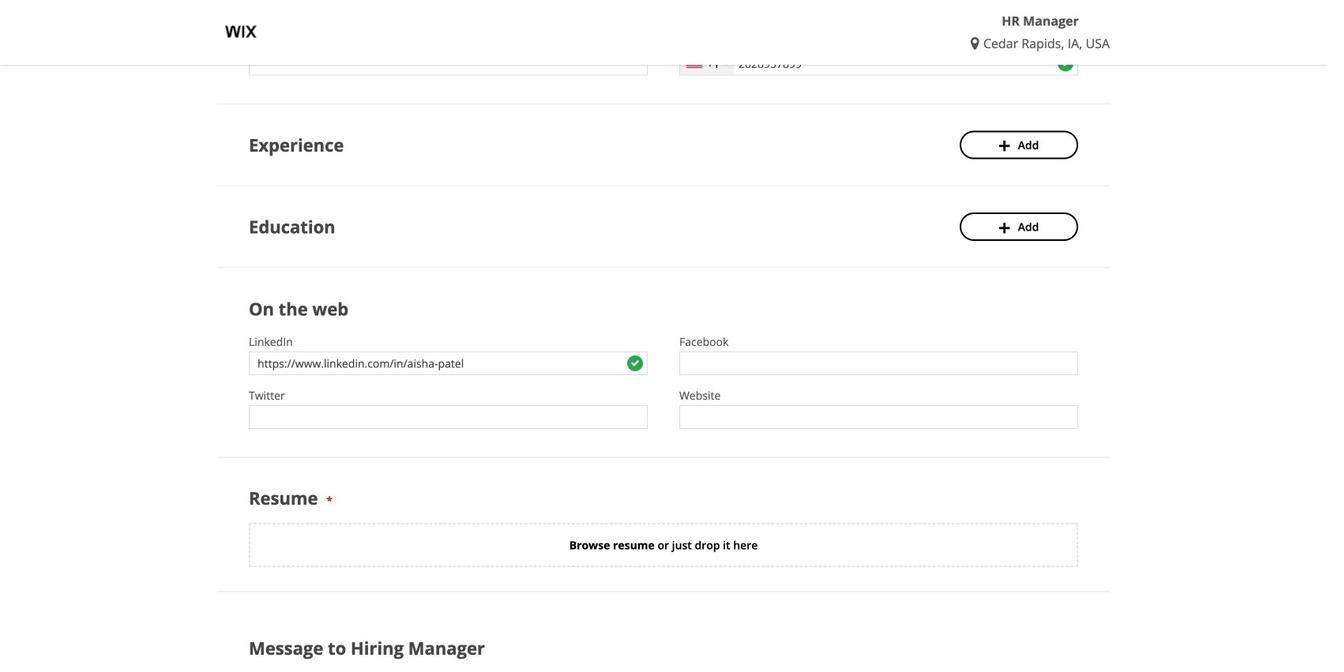 Task type: locate. For each thing, give the bounding box(es) containing it.
wix logo image
[[217, 8, 265, 55]]

location image
[[971, 37, 984, 50]]



